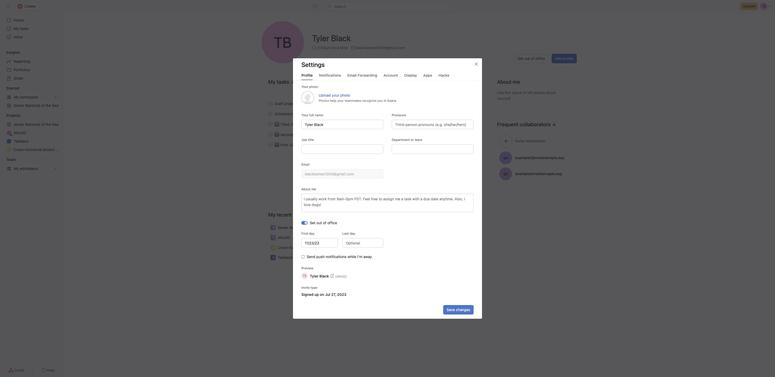 Task type: describe. For each thing, give the bounding box(es) containing it.
inbox
[[14, 35, 23, 39]]

yourself.
[[497, 96, 512, 101]]

0 vertical spatial your
[[332, 93, 339, 97]]

home link
[[3, 16, 60, 24]]

edit
[[555, 56, 562, 61]]

2 vertical spatial seven
[[278, 225, 288, 230]]

Optional text field
[[342, 238, 383, 248]]

1 horizontal spatial talkback
[[278, 255, 293, 260]]

seven warlords of the sea inside the projects element
[[14, 122, 58, 127]]

upload your photo button
[[319, 93, 350, 97]]

talkback link inside the projects element
[[3, 137, 60, 146]]

to
[[523, 90, 527, 95]]

seven warlords of the sea link inside starred element
[[3, 101, 60, 110]]

hacks
[[439, 73, 449, 77]]

sea inside starred element
[[52, 103, 58, 108]]

0 horizontal spatial set out of office
[[310, 221, 337, 225]]

save changes button
[[443, 305, 474, 315]]

tyler black
[[312, 33, 351, 43]]

seven for seven warlords of the sea link inside the starred element
[[14, 103, 24, 108]]

cross- inside the projects element
[[14, 147, 25, 152]]

my for my tasks link
[[14, 26, 19, 31]]

send
[[307, 255, 315, 259]]

collaborating
[[314, 122, 336, 127]]

1️⃣ first: get started using my tasks
[[275, 143, 335, 147]]

second:
[[280, 132, 294, 137]]

type
[[311, 286, 317, 290]]

ex for example@mailexmaple.exp
[[504, 171, 508, 176]]

tell
[[528, 90, 533, 95]]

job title
[[302, 138, 314, 142]]

draft project brief
[[275, 101, 305, 106]]

tasks inside view all tasks button
[[466, 80, 473, 84]]

aug 2 for 3️⃣ third: save time by collaborating in asana
[[467, 122, 476, 126]]

get for started
[[290, 143, 296, 147]]

my workspace link inside starred element
[[3, 93, 60, 101]]

i'm
[[357, 255, 363, 259]]

local
[[332, 45, 339, 50]]

1 vertical spatial tb
[[303, 274, 307, 278]]

0 vertical spatial save
[[291, 122, 299, 127]]

projects
[[6, 113, 21, 118]]

workspace for "my workspace" link in starred element
[[20, 95, 38, 99]]

1 vertical spatial your
[[337, 99, 344, 103]]

meeting
[[304, 112, 318, 116]]

functional inside the projects element
[[25, 147, 42, 152]]

display button
[[404, 73, 417, 80]]

1 vertical spatial project
[[43, 147, 55, 152]]

seven warlords of the sea inside starred element
[[14, 103, 58, 108]]

reporting link
[[3, 57, 60, 66]]

0 horizontal spatial photo
[[309, 85, 318, 89]]

27,
[[331, 292, 336, 297]]

name
[[315, 113, 323, 117]]

tasks inside my tasks link
[[20, 26, 29, 31]]

profile button
[[302, 73, 313, 80]]

1 horizontal spatial tasks
[[326, 143, 335, 147]]

Third-person pronouns (e.g. she/her/hers) text field
[[392, 120, 474, 129]]

office inside set out of office button
[[536, 56, 545, 61]]

completed checkbox for schedule
[[267, 111, 274, 117]]

you
[[378, 99, 383, 103]]

completed image for 3️⃣
[[267, 121, 274, 127]]

notifications
[[326, 255, 347, 259]]

list image
[[271, 246, 275, 249]]

asana inside upload your photo photos help your teammates recognize you in asana
[[387, 99, 396, 103]]

all
[[461, 80, 465, 84]]

teammates
[[345, 99, 361, 103]]

(away)
[[335, 274, 347, 278]]

blacklashes1000@gmail.com
[[356, 45, 405, 50]]

completed image for 2️⃣
[[267, 131, 274, 137]]

global element
[[0, 13, 63, 44]]

get for organized
[[295, 132, 301, 137]]

of inside button
[[531, 56, 535, 61]]

edit profile button
[[552, 54, 577, 63]]

set out of office switch
[[302, 221, 308, 225]]

signed
[[302, 292, 314, 297]]

workspace for "my workspace" link inside the teams element
[[20, 166, 38, 171]]

my tasks
[[14, 26, 29, 31]]

set out of office inside set out of office button
[[518, 56, 545, 61]]

2️⃣
[[275, 132, 279, 137]]

email forwarding button
[[347, 73, 377, 80]]

my for "my workspace" link in starred element
[[14, 95, 19, 99]]

schedule kickoff meeting
[[275, 112, 318, 116]]

Completed checkbox
[[267, 100, 274, 107]]

the for seven warlords of the sea link inside the starred element
[[46, 103, 51, 108]]

aug 2 for 1️⃣ first: get started using my tasks
[[467, 143, 476, 147]]

3️⃣ third: save time by collaborating in asana
[[275, 122, 351, 127]]

upgrade
[[743, 4, 756, 8]]

aug 2 button for 1️⃣ first: get started using my tasks
[[467, 143, 476, 147]]

invite button
[[5, 366, 28, 375]]

apps button
[[423, 73, 432, 80]]

my workspace for "my workspace" link in starred element
[[14, 95, 38, 99]]

profile
[[563, 56, 573, 61]]

my workspace link inside teams element
[[3, 164, 60, 173]]

my for "my workspace" link inside the teams element
[[14, 166, 19, 171]]

save changes
[[447, 308, 470, 312]]

account button
[[384, 73, 398, 80]]

1 vertical spatial plan
[[320, 245, 327, 250]]

email forwarding
[[347, 73, 377, 77]]

0 vertical spatial time
[[340, 45, 348, 50]]

0 horizontal spatial tb
[[274, 34, 292, 51]]

day for last day
[[350, 232, 355, 236]]

in inside upload your photo photos help your teammates recognize you in asana
[[384, 99, 386, 103]]

your for settings
[[302, 85, 308, 89]]

last
[[342, 232, 349, 236]]

using
[[310, 143, 319, 147]]

about
[[546, 90, 556, 95]]

profile
[[302, 73, 313, 77]]

my recent projects
[[268, 212, 312, 218]]

my workspace for "my workspace" link inside the teams element
[[14, 166, 38, 171]]

tyler black
[[310, 274, 329, 278]]

recent projects
[[277, 212, 312, 218]]

me
[[312, 187, 316, 191]]

plan inside the projects element
[[56, 147, 63, 152]]

I usually work from 9am-5pm PST. Feel free to assign me a task with a due date anytime. Also, I love dogs! text field
[[302, 194, 474, 212]]

started
[[297, 143, 309, 147]]

schedule
[[275, 112, 290, 116]]

set inside set out of office button
[[518, 56, 524, 61]]

my tasks link
[[3, 24, 60, 33]]

title
[[308, 138, 314, 142]]

2 for 3️⃣ third: save time by collaborating in asana
[[474, 122, 476, 126]]

jul
[[325, 292, 330, 297]]

0 horizontal spatial in
[[337, 122, 340, 127]]

department
[[392, 138, 410, 142]]

of inside the projects element
[[41, 122, 45, 127]]

notifications
[[319, 73, 341, 77]]

full
[[309, 113, 314, 117]]

2 vertical spatial the
[[310, 225, 315, 230]]

2 vertical spatial seven warlords of the sea link
[[262, 223, 482, 233]]

photo inside upload your photo photos help your teammates recognize you in asana
[[340, 93, 350, 97]]

brief
[[297, 101, 305, 106]]

completed checkbox for 2️⃣
[[267, 131, 274, 137]]

my right using
[[320, 143, 325, 147]]

tyler
[[310, 274, 319, 278]]

apps
[[423, 73, 432, 77]]

third:
[[280, 122, 290, 127]]

my tasks
[[268, 79, 289, 85]]

send push notifications while i'm away
[[307, 255, 372, 259]]

portfolios
[[14, 68, 30, 72]]

or
[[411, 138, 414, 142]]

seven for seven warlords of the sea link within the projects element
[[14, 122, 24, 127]]

projects element
[[0, 111, 63, 155]]

help
[[330, 99, 336, 103]]

2️⃣ second: get organized
[[275, 132, 319, 137]]

about me
[[302, 187, 316, 191]]

use
[[497, 90, 504, 95]]



Task type: locate. For each thing, give the bounding box(es) containing it.
1 completed image from the top
[[267, 100, 274, 107]]

0 vertical spatial set out of office
[[518, 56, 545, 61]]

1 horizontal spatial amjad
[[278, 235, 290, 240]]

email for email forwarding
[[347, 73, 357, 77]]

completed image
[[267, 100, 274, 107], [267, 121, 274, 127], [267, 141, 274, 148]]

hacks button
[[439, 73, 449, 80]]

0 horizontal spatial asana
[[341, 122, 351, 127]]

1 horizontal spatial save
[[447, 308, 455, 312]]

upgrade button
[[740, 3, 758, 10]]

1 vertical spatial your
[[302, 113, 308, 117]]

2 vertical spatial warlords
[[289, 225, 304, 230]]

0 vertical spatial completed image
[[267, 100, 274, 107]]

completed image left draft
[[267, 100, 274, 107]]

1 vertical spatial invite
[[15, 368, 24, 372]]

Completed checkbox
[[267, 111, 274, 117], [267, 121, 274, 127], [267, 131, 274, 137], [267, 141, 274, 148]]

people
[[534, 90, 545, 95]]

blacklashes1000@gmail.com link
[[356, 45, 405, 51]]

0 vertical spatial warlords
[[25, 103, 40, 108]]

2 horizontal spatial tasks
[[466, 80, 473, 84]]

asana right collaborating at top
[[341, 122, 351, 127]]

project up teams element
[[43, 147, 55, 152]]

1 my workspace link from the top
[[3, 93, 60, 101]]

of inside starred element
[[41, 103, 45, 108]]

settings
[[302, 61, 325, 68]]

seven warlords of the sea link down projects
[[3, 120, 60, 129]]

1 day from the left
[[309, 232, 315, 236]]

photo
[[309, 85, 318, 89], [340, 93, 350, 97]]

inbox link
[[3, 33, 60, 41]]

0 vertical spatial project
[[284, 101, 296, 106]]

account
[[384, 73, 398, 77]]

job
[[302, 138, 307, 142]]

talkback left send push notifications while i'm away checkbox
[[278, 255, 293, 260]]

about
[[302, 187, 311, 191]]

cross-functional project plan link up teams element
[[3, 146, 63, 154]]

2:50pm
[[317, 45, 331, 50]]

2 aug from the top
[[467, 143, 473, 147]]

completed checkbox left 1️⃣
[[267, 141, 274, 148]]

teams element
[[0, 155, 63, 174]]

0 vertical spatial list image
[[271, 226, 275, 229]]

1 aug from the top
[[467, 122, 473, 126]]

1 my workspace from the top
[[14, 95, 38, 99]]

None text field
[[302, 144, 383, 154], [392, 144, 474, 154], [302, 238, 338, 248], [302, 144, 383, 154], [392, 144, 474, 154], [302, 238, 338, 248]]

project up send
[[307, 245, 319, 250]]

completed image for schedule
[[267, 111, 274, 117]]

seven down the my recent projects
[[278, 225, 288, 230]]

preview
[[302, 266, 314, 270]]

ex for example2@mailexample.exp
[[504, 155, 508, 160]]

1 horizontal spatial email
[[347, 73, 357, 77]]

3 completed checkbox from the top
[[267, 131, 274, 137]]

your up the help
[[332, 93, 339, 97]]

1 completed checkbox from the top
[[267, 111, 274, 117]]

2 for 1️⃣ first: get started using my tasks
[[474, 143, 476, 147]]

email down 1️⃣ first: get started using my tasks
[[302, 163, 310, 167]]

hide sidebar image
[[7, 4, 11, 8]]

my down starred
[[14, 95, 19, 99]]

cross-functional project plan inside the projects element
[[14, 147, 63, 152]]

notifications button
[[319, 73, 341, 80]]

1 vertical spatial out
[[317, 221, 322, 225]]

0 vertical spatial email
[[347, 73, 357, 77]]

1 vertical spatial aug 2
[[467, 143, 476, 147]]

0 vertical spatial aug 2 button
[[467, 122, 476, 126]]

my workspace down team
[[14, 166, 38, 171]]

insights
[[6, 50, 20, 55]]

1 vertical spatial set
[[310, 221, 316, 225]]

2:50pm local time
[[317, 45, 348, 50]]

1 vertical spatial my workspace link
[[3, 164, 60, 173]]

plan
[[56, 147, 63, 152], [320, 245, 327, 250]]

1 vertical spatial in
[[337, 122, 340, 127]]

1 aug 2 from the top
[[467, 122, 476, 126]]

completed checkbox for 3️⃣
[[267, 121, 274, 127]]

set out of office button
[[515, 54, 549, 63]]

about me
[[497, 79, 520, 85]]

day right first
[[309, 232, 315, 236]]

0 vertical spatial invite
[[302, 286, 310, 290]]

my workspace link down goals link
[[3, 93, 60, 101]]

0 horizontal spatial time
[[300, 122, 308, 127]]

first
[[302, 232, 308, 236]]

list image inside seven warlords of the sea link
[[271, 226, 275, 229]]

completed checkbox left 2️⃣
[[267, 131, 274, 137]]

1 vertical spatial office
[[328, 221, 337, 225]]

cross-functional project plan link
[[3, 146, 63, 154], [262, 243, 482, 253]]

set
[[518, 56, 524, 61], [310, 221, 316, 225]]

email for email
[[302, 163, 310, 167]]

1 horizontal spatial tb
[[303, 274, 307, 278]]

0 vertical spatial plan
[[56, 147, 63, 152]]

my workspace down starred
[[14, 95, 38, 99]]

cross-functional project plan up teams element
[[14, 147, 63, 152]]

aug for 1️⃣ first: get started using my tasks
[[467, 143, 473, 147]]

while
[[348, 255, 356, 259]]

my down team
[[14, 166, 19, 171]]

my inside starred element
[[14, 95, 19, 99]]

goals
[[14, 76, 23, 80]]

1 vertical spatial completed image
[[267, 131, 274, 137]]

0 horizontal spatial set
[[310, 221, 316, 225]]

amjad right board 'image'
[[278, 235, 290, 240]]

email inside button
[[347, 73, 357, 77]]

4 completed checkbox from the top
[[267, 141, 274, 148]]

list image down list icon
[[271, 256, 275, 259]]

1️⃣
[[275, 143, 279, 147]]

day for first day
[[309, 232, 315, 236]]

sea
[[52, 103, 58, 108], [52, 122, 58, 127], [316, 225, 322, 230]]

0 horizontal spatial cross-
[[14, 147, 25, 152]]

0 vertical spatial seven
[[14, 103, 24, 108]]

of
[[531, 56, 535, 61], [41, 103, 45, 108], [41, 122, 45, 127], [323, 221, 327, 225], [305, 225, 309, 230]]

changes
[[456, 308, 470, 312]]

1 horizontal spatial cross-
[[278, 245, 289, 250]]

get right second:
[[295, 132, 301, 137]]

0 vertical spatial tasks
[[20, 26, 29, 31]]

talkback link down optional text field
[[262, 253, 482, 263]]

1 vertical spatial the
[[46, 122, 51, 127]]

list image for seven warlords of the sea
[[271, 226, 275, 229]]

completed image left 2️⃣
[[267, 131, 274, 137]]

space
[[512, 90, 522, 95]]

your down profile button
[[302, 85, 308, 89]]

2 vertical spatial project
[[307, 245, 319, 250]]

your right the help
[[337, 99, 344, 103]]

1 vertical spatial talkback
[[278, 255, 293, 260]]

2 my workspace link from the top
[[3, 164, 60, 173]]

in right you
[[384, 99, 386, 103]]

1 horizontal spatial time
[[340, 45, 348, 50]]

1 vertical spatial save
[[447, 308, 455, 312]]

completed checkbox down completed option
[[267, 111, 274, 117]]

0 horizontal spatial day
[[309, 232, 315, 236]]

tasks right using
[[326, 143, 335, 147]]

0 vertical spatial seven warlords of the sea link
[[3, 101, 60, 110]]

2 aug 2 button from the top
[[467, 143, 476, 147]]

aug 2 button for 3️⃣ third: save time by collaborating in asana
[[467, 122, 476, 126]]

sea inside the projects element
[[52, 122, 58, 127]]

1 vertical spatial aug 2 button
[[467, 143, 476, 147]]

1 horizontal spatial in
[[384, 99, 386, 103]]

2 completed checkbox from the top
[[267, 121, 274, 127]]

tasks down home
[[20, 26, 29, 31]]

time right local
[[340, 45, 348, 50]]

1 vertical spatial workspace
[[20, 166, 38, 171]]

tasks right all
[[466, 80, 473, 84]]

seven inside the projects element
[[14, 122, 24, 127]]

list image up board 'image'
[[271, 226, 275, 229]]

2 your from the top
[[302, 113, 308, 117]]

0 horizontal spatial office
[[328, 221, 337, 225]]

1 vertical spatial warlords
[[25, 122, 40, 127]]

2 aug 2 from the top
[[467, 143, 476, 147]]

asana right you
[[387, 99, 396, 103]]

frequent collaborators
[[497, 121, 551, 127]]

0 vertical spatial 2
[[474, 122, 476, 126]]

your left full at the top of the page
[[302, 113, 308, 117]]

on
[[320, 292, 324, 297]]

upload
[[319, 93, 331, 97]]

my workspace inside starred element
[[14, 95, 38, 99]]

department or team
[[392, 138, 423, 142]]

1 horizontal spatial talkback link
[[262, 253, 482, 263]]

cross-functional project plan
[[14, 147, 63, 152], [278, 245, 327, 250]]

0 horizontal spatial plan
[[56, 147, 63, 152]]

0 vertical spatial my workspace
[[14, 95, 38, 99]]

your full name
[[302, 113, 323, 117]]

2 ex from the top
[[504, 171, 508, 176]]

2 my workspace from the top
[[14, 166, 38, 171]]

seven warlords of the sea link up optional text field
[[262, 223, 482, 233]]

seven warlords of the sea up amjad link
[[14, 122, 58, 127]]

0 vertical spatial set
[[518, 56, 524, 61]]

black
[[320, 274, 329, 278]]

0 horizontal spatial talkback
[[14, 139, 29, 143]]

save inside save changes button
[[447, 308, 455, 312]]

view all tasks
[[453, 80, 473, 84]]

edit profile
[[555, 56, 573, 61]]

your for your photo
[[302, 113, 308, 117]]

upload your photo photos help your teammates recognize you in asana
[[319, 93, 396, 103]]

starred element
[[0, 84, 63, 111]]

seven up projects
[[14, 103, 24, 108]]

1 vertical spatial functional
[[289, 245, 306, 250]]

1 vertical spatial aug
[[467, 143, 473, 147]]

2 horizontal spatial project
[[307, 245, 319, 250]]

this
[[505, 90, 511, 95]]

seven warlords of the sea link inside the projects element
[[3, 120, 60, 129]]

reporting
[[14, 59, 30, 64]]

1 vertical spatial time
[[300, 122, 308, 127]]

1 vertical spatial completed image
[[267, 121, 274, 127]]

0 vertical spatial cross-functional project plan link
[[3, 146, 63, 154]]

seven warlords of the sea link up projects
[[3, 101, 60, 110]]

0 vertical spatial talkback
[[14, 139, 29, 143]]

talkback inside the projects element
[[14, 139, 29, 143]]

board image
[[271, 236, 275, 239]]

view all tasks button
[[451, 78, 476, 86]]

1 horizontal spatial day
[[350, 232, 355, 236]]

my workspace link down team
[[3, 164, 60, 173]]

2 workspace from the top
[[20, 166, 38, 171]]

my inside global element
[[14, 26, 19, 31]]

0 vertical spatial amjad
[[14, 131, 26, 135]]

portfolios link
[[3, 66, 60, 74]]

cross- up team
[[14, 147, 25, 152]]

0 vertical spatial in
[[384, 99, 386, 103]]

1 list image from the top
[[271, 226, 275, 229]]

1 vertical spatial ex
[[504, 171, 508, 176]]

functional up send push notifications while i'm away checkbox
[[289, 245, 306, 250]]

completed image
[[267, 111, 274, 117], [267, 131, 274, 137]]

kickoff
[[291, 112, 303, 116]]

2 day from the left
[[350, 232, 355, 236]]

None text field
[[302, 120, 383, 129], [302, 169, 383, 179], [302, 120, 383, 129], [302, 169, 383, 179]]

0 horizontal spatial tasks
[[20, 26, 29, 31]]

seven warlords of the sea down set out of office switch
[[278, 225, 322, 230]]

list image
[[271, 226, 275, 229], [271, 256, 275, 259]]

project left brief at the left of page
[[284, 101, 296, 106]]

2 vertical spatial completed image
[[267, 141, 274, 148]]

day right last on the bottom left
[[350, 232, 355, 236]]

aug 2 button
[[467, 122, 476, 126], [467, 143, 476, 147]]

amjad down projects
[[14, 131, 26, 135]]

1 horizontal spatial set
[[518, 56, 524, 61]]

cross- right list icon
[[278, 245, 289, 250]]

0 vertical spatial workspace
[[20, 95, 38, 99]]

invite for invite
[[15, 368, 24, 372]]

3 completed image from the top
[[267, 141, 274, 148]]

1 horizontal spatial cross-functional project plan link
[[262, 243, 482, 253]]

0 vertical spatial out
[[525, 56, 530, 61]]

2 vertical spatial tasks
[[326, 143, 335, 147]]

completed checkbox for 1️⃣
[[267, 141, 274, 148]]

Send push notifications while I'm away checkbox
[[302, 255, 305, 258]]

the for seven warlords of the sea link within the projects element
[[46, 122, 51, 127]]

0 vertical spatial aug 2
[[467, 122, 476, 126]]

2 2 from the top
[[474, 143, 476, 147]]

0 vertical spatial aug
[[467, 122, 473, 126]]

close image
[[474, 62, 479, 66]]

completed image down completed option
[[267, 111, 274, 117]]

email left forwarding
[[347, 73, 357, 77]]

insights button
[[0, 50, 20, 55]]

upload new photo image
[[302, 91, 314, 104]]

talkback down amjad link
[[14, 139, 29, 143]]

2
[[474, 122, 476, 126], [474, 143, 476, 147]]

office
[[536, 56, 545, 61], [328, 221, 337, 225]]

0 horizontal spatial cross-functional project plan link
[[3, 146, 63, 154]]

1 horizontal spatial asana
[[387, 99, 396, 103]]

tasks
[[20, 26, 29, 31], [466, 80, 473, 84], [326, 143, 335, 147]]

0 horizontal spatial invite
[[15, 368, 24, 372]]

save left changes
[[447, 308, 455, 312]]

1 horizontal spatial functional
[[289, 245, 306, 250]]

0 vertical spatial seven warlords of the sea
[[14, 103, 58, 108]]

seven inside starred element
[[14, 103, 24, 108]]

1 vertical spatial my workspace
[[14, 166, 38, 171]]

completed image left 1️⃣
[[267, 141, 274, 148]]

completed image for 1️⃣
[[267, 141, 274, 148]]

time left by
[[300, 122, 308, 127]]

by
[[309, 122, 313, 127]]

completed image left 3️⃣
[[267, 121, 274, 127]]

up
[[315, 292, 319, 297]]

0 vertical spatial the
[[46, 103, 51, 108]]

team
[[6, 157, 16, 162]]

1 vertical spatial seven warlords of the sea link
[[3, 120, 60, 129]]

cross-functional project plan up send push notifications while i'm away checkbox
[[278, 245, 327, 250]]

1 horizontal spatial cross-functional project plan
[[278, 245, 327, 250]]

team
[[415, 138, 423, 142]]

cross-functional project plan link inside the projects element
[[3, 146, 63, 154]]

photo down profile button
[[309, 85, 318, 89]]

invite inside button
[[15, 368, 24, 372]]

the
[[46, 103, 51, 108], [46, 122, 51, 127], [310, 225, 315, 230]]

2023
[[337, 292, 346, 297]]

cross-
[[14, 147, 25, 152], [278, 245, 289, 250]]

my up inbox
[[14, 26, 19, 31]]

1 vertical spatial talkback link
[[262, 253, 482, 263]]

list image for talkback
[[271, 256, 275, 259]]

my inside teams element
[[14, 166, 19, 171]]

2 completed image from the top
[[267, 131, 274, 137]]

insights element
[[0, 48, 63, 84]]

talkback link up teams element
[[3, 137, 60, 146]]

workspace inside starred element
[[20, 95, 38, 99]]

invite for invite type signed up on jul 27, 2023
[[302, 286, 310, 290]]

1 ex from the top
[[504, 155, 508, 160]]

recognize
[[362, 99, 377, 103]]

seven warlords of the sea up projects
[[14, 103, 58, 108]]

project
[[284, 101, 296, 106], [43, 147, 55, 152], [307, 245, 319, 250]]

get
[[295, 132, 301, 137], [290, 143, 296, 147]]

completed image for draft
[[267, 100, 274, 107]]

photo up teammates
[[340, 93, 350, 97]]

seven down projects
[[14, 122, 24, 127]]

in right collaborating at top
[[337, 122, 340, 127]]

0 horizontal spatial amjad
[[14, 131, 26, 135]]

1 completed image from the top
[[267, 111, 274, 117]]

invite inside invite type signed up on jul 27, 2023
[[302, 286, 310, 290]]

amjad inside amjad link
[[14, 131, 26, 135]]

my left recent projects
[[268, 212, 276, 218]]

0 horizontal spatial cross-functional project plan
[[14, 147, 63, 152]]

1 2 from the top
[[474, 122, 476, 126]]

3️⃣
[[275, 122, 279, 127]]

completed checkbox left 3️⃣
[[267, 121, 274, 127]]

2 vertical spatial sea
[[316, 225, 322, 230]]

get right the 'first:' at the top left of the page
[[290, 143, 296, 147]]

1 horizontal spatial photo
[[340, 93, 350, 97]]

starred
[[6, 86, 19, 90]]

warlords inside starred element
[[25, 103, 40, 108]]

0 vertical spatial asana
[[387, 99, 396, 103]]

in
[[384, 99, 386, 103], [337, 122, 340, 127]]

1 aug 2 button from the top
[[467, 122, 476, 126]]

the inside starred element
[[46, 103, 51, 108]]

private
[[297, 235, 308, 240]]

aug
[[467, 122, 473, 126], [467, 143, 473, 147]]

2 completed image from the top
[[267, 121, 274, 127]]

functional up teams element
[[25, 147, 42, 152]]

0 horizontal spatial out
[[317, 221, 322, 225]]

last day
[[342, 232, 355, 236]]

1 your from the top
[[302, 85, 308, 89]]

1 workspace from the top
[[20, 95, 38, 99]]

aug for 3️⃣ third: save time by collaborating in asana
[[467, 122, 473, 126]]

0 vertical spatial office
[[536, 56, 545, 61]]

1 horizontal spatial office
[[536, 56, 545, 61]]

my workspace inside teams element
[[14, 166, 38, 171]]

cross-functional project plan link up away
[[262, 243, 482, 253]]

first day
[[302, 232, 315, 236]]

out inside button
[[525, 56, 530, 61]]

2 vertical spatial seven warlords of the sea
[[278, 225, 322, 230]]

my
[[14, 26, 19, 31], [14, 95, 19, 99], [320, 143, 325, 147], [14, 166, 19, 171], [268, 212, 276, 218]]

asana
[[387, 99, 396, 103], [341, 122, 351, 127]]

workspace inside teams element
[[20, 166, 38, 171]]

warlords inside the projects element
[[25, 122, 40, 127]]

save right third: on the top of the page
[[291, 122, 299, 127]]

1 horizontal spatial plan
[[320, 245, 327, 250]]

out
[[525, 56, 530, 61], [317, 221, 322, 225]]

0 horizontal spatial email
[[302, 163, 310, 167]]

first:
[[280, 143, 289, 147]]

2 list image from the top
[[271, 256, 275, 259]]

1 horizontal spatial invite
[[302, 286, 310, 290]]



Task type: vqa. For each thing, say whether or not it's contained in the screenshot.
the bottom in
yes



